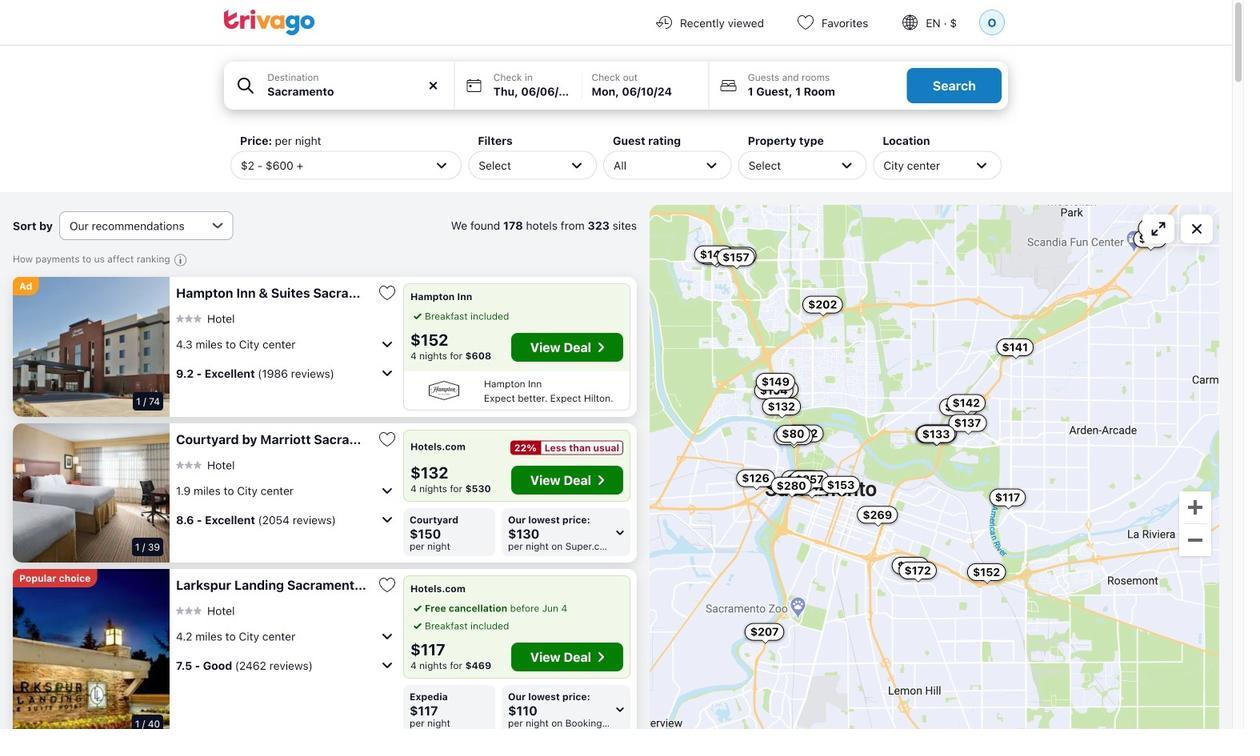 Task type: describe. For each thing, give the bounding box(es) containing it.
trivago logo image
[[224, 10, 315, 35]]

clear image
[[426, 78, 441, 93]]

map region
[[650, 205, 1220, 729]]

hampton inn image
[[411, 379, 478, 402]]

courtyard by marriott sacramento airport natomas, (sacramento, usa) image
[[13, 423, 170, 563]]



Task type: vqa. For each thing, say whether or not it's contained in the screenshot.
courtyard by marriott sacramento airport natomas, (sacramento, usa) IMAGE
yes



Task type: locate. For each thing, give the bounding box(es) containing it.
larkspur landing sacramento-an all-suite hotel, (sacramento, usa) image
[[13, 569, 170, 729]]

None field
[[224, 62, 454, 110]]

Where to? search field
[[268, 83, 445, 100]]

hampton inn & suites sacramento at csus, (sacramento, usa) image
[[13, 277, 170, 417]]



